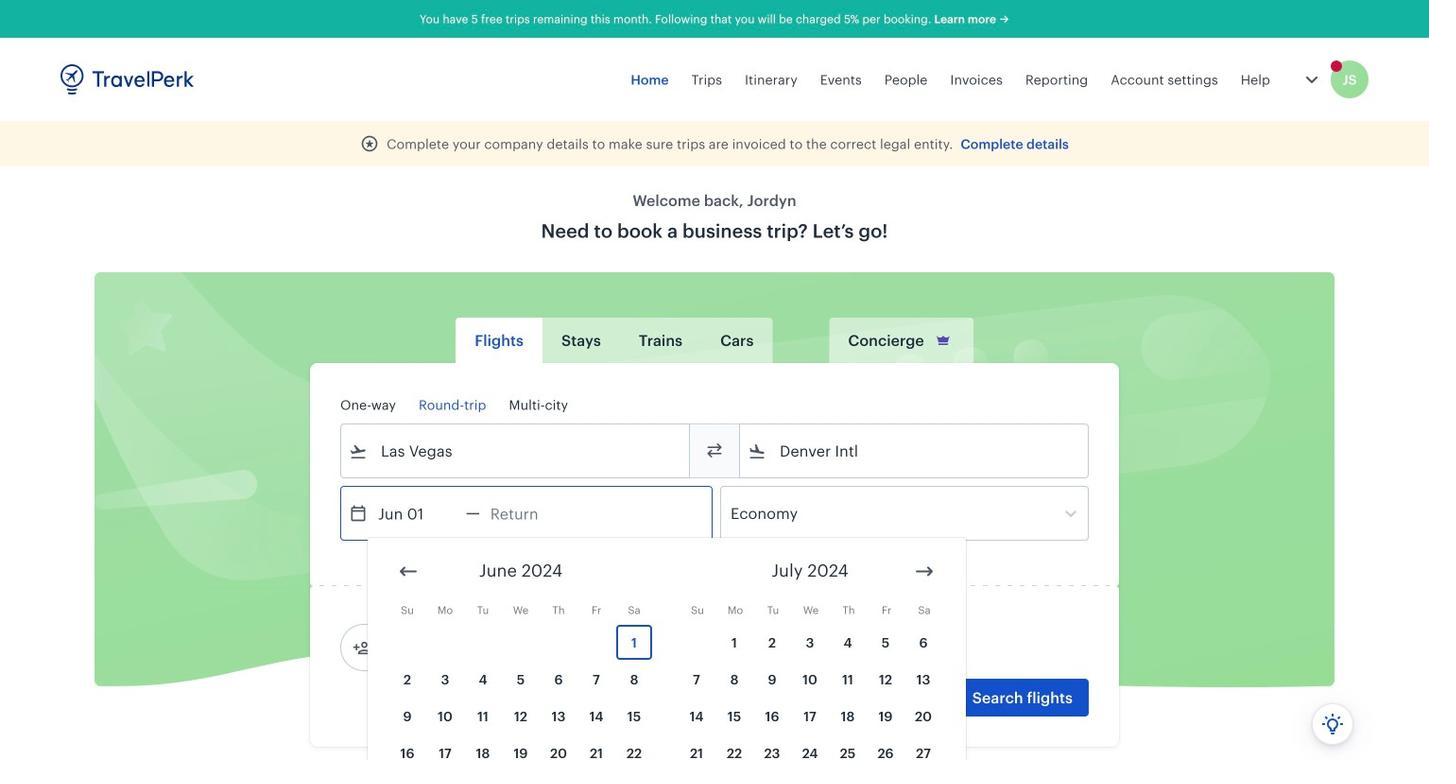 Task type: locate. For each thing, give the bounding box(es) containing it.
Add first traveler search field
[[372, 633, 568, 663]]

Return text field
[[480, 487, 579, 540]]

From search field
[[368, 436, 665, 466]]

calendar application
[[368, 538, 1430, 760]]

Depart text field
[[368, 487, 466, 540]]

move forward to switch to the next month. image
[[913, 560, 936, 583]]



Task type: describe. For each thing, give the bounding box(es) containing it.
move backward to switch to the previous month. image
[[397, 560, 420, 583]]

To search field
[[767, 436, 1064, 466]]



